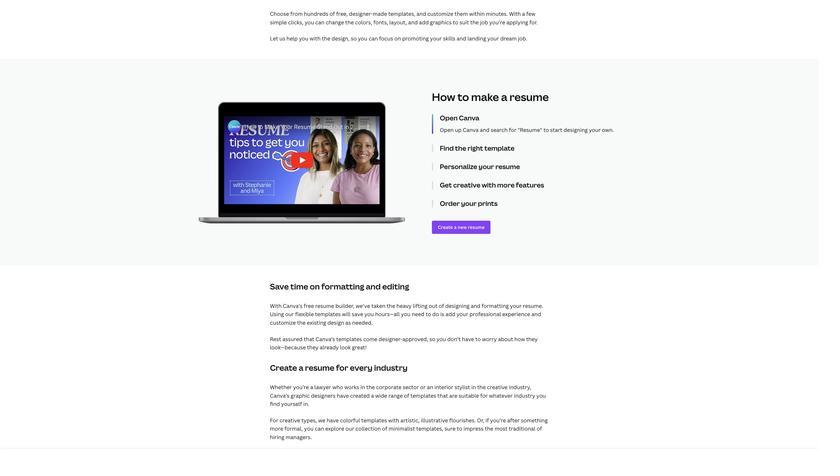 Task type: locate. For each thing, give the bounding box(es) containing it.
our down "colorful"
[[346, 426, 354, 433]]

professional
[[470, 311, 501, 318]]

2 vertical spatial for
[[480, 392, 488, 400]]

0 vertical spatial can
[[315, 19, 325, 26]]

whether you're a lawyer who works in the corporate sector or an interior stylist in the creative industry, canva's graphic designers have created a wide range of templates that are suitable for whatever industry you find yourself in.
[[270, 384, 546, 408]]

1 vertical spatial with
[[482, 181, 496, 190]]

sure
[[445, 426, 456, 433]]

open canva
[[440, 114, 480, 122]]

1 vertical spatial they
[[307, 344, 319, 351]]

1 horizontal spatial add
[[446, 311, 456, 318]]

can for colorful
[[315, 426, 324, 433]]

resume inside the with canva's free resume builder, we've taken the heavy lifting out of designing and formatting your resume. using our flexible templates will save you hours—all you need to do is add your professional experience and customize the existing design as needed.
[[315, 303, 334, 310]]

you're up most
[[490, 417, 506, 424]]

fonts,
[[374, 19, 388, 26]]

that inside rest assured that canva's templates come designer-approved, so you don't have to worry about how they look—because they already look great!
[[304, 336, 314, 343]]

of up change
[[330, 10, 335, 17]]

applying
[[507, 19, 528, 26]]

more up hiring in the bottom left of the page
[[270, 426, 283, 433]]

they right how
[[526, 336, 538, 343]]

0 horizontal spatial add
[[419, 19, 429, 26]]

will
[[342, 311, 351, 318]]

collection
[[356, 426, 381, 433]]

0 vertical spatial designer-
[[349, 10, 373, 17]]

0 vertical spatial creative
[[453, 181, 481, 190]]

1 vertical spatial creative
[[487, 384, 508, 391]]

1 horizontal spatial more
[[497, 181, 515, 190]]

a inside choose from hundreds of free, designer-made templates, and customize them within minutes. with a few simple clicks, you can change the colors, fonts, layout, and add graphics to suit the job you're applying for.
[[522, 10, 525, 17]]

2 horizontal spatial creative
[[487, 384, 508, 391]]

1 vertical spatial formatting
[[482, 303, 509, 310]]

with up using
[[270, 303, 282, 310]]

time
[[291, 281, 308, 292]]

0 horizontal spatial formatting
[[322, 281, 364, 292]]

0 horizontal spatial customize
[[270, 319, 296, 327]]

2 open from the top
[[440, 126, 454, 134]]

1 horizontal spatial that
[[438, 392, 448, 400]]

designer-
[[349, 10, 373, 17], [379, 336, 403, 343]]

0 vertical spatial for
[[509, 126, 517, 134]]

features
[[516, 181, 544, 190]]

a
[[522, 10, 525, 17], [501, 90, 508, 104], [299, 363, 304, 373], [310, 384, 313, 391], [371, 392, 374, 400]]

0 horizontal spatial designing
[[446, 303, 470, 310]]

designing
[[564, 126, 588, 134], [446, 303, 470, 310]]

whether
[[270, 384, 292, 391]]

0 horizontal spatial our
[[285, 311, 294, 318]]

formatting up professional on the bottom of page
[[482, 303, 509, 310]]

create a resume for every industry
[[270, 363, 408, 373]]

1 vertical spatial so
[[430, 336, 436, 343]]

the down the within
[[470, 19, 479, 26]]

for right suitable
[[480, 392, 488, 400]]

with inside choose from hundreds of free, designer-made templates, and customize them within minutes. with a few simple clicks, you can change the colors, fonts, layout, and add graphics to suit the job you're applying for.
[[509, 10, 521, 17]]

2 horizontal spatial with
[[482, 181, 496, 190]]

2 vertical spatial can
[[315, 426, 324, 433]]

resume
[[510, 90, 549, 104], [496, 162, 520, 171], [315, 303, 334, 310], [305, 363, 335, 373]]

you're down minutes.
[[490, 19, 505, 26]]

your
[[430, 35, 442, 42], [488, 35, 499, 42], [589, 126, 601, 134], [479, 162, 494, 171], [461, 199, 477, 208], [510, 303, 522, 310], [457, 311, 468, 318]]

save time on formatting and editing
[[270, 281, 409, 292]]

rest assured that canva's templates come designer-approved, so you don't have to worry about how they look—because they already look great!
[[270, 336, 538, 351]]

you left don't
[[437, 336, 446, 343]]

open
[[440, 114, 458, 122], [440, 126, 454, 134]]

have down 'who'
[[337, 392, 349, 400]]

designing right 'out'
[[446, 303, 470, 310]]

look—because
[[270, 344, 306, 351]]

open for open canva
[[440, 114, 458, 122]]

suit
[[460, 19, 469, 26]]

industry
[[374, 363, 408, 373], [514, 392, 535, 400]]

we've
[[356, 303, 370, 310]]

have inside the for creative types, we have colorful templates with artistic, illustrative flourishes. or, if you're after something more formal, you can explore our collection of minimalist templates, sure to impress the most traditional of hiring managers.
[[327, 417, 339, 424]]

about
[[498, 336, 513, 343]]

already
[[320, 344, 339, 351]]

with up prints
[[482, 181, 496, 190]]

0 vertical spatial customize
[[428, 10, 453, 17]]

1 horizontal spatial formatting
[[482, 303, 509, 310]]

corporate
[[376, 384, 402, 391]]

free
[[304, 303, 314, 310]]

so
[[351, 35, 357, 42], [430, 336, 436, 343]]

0 vertical spatial open
[[440, 114, 458, 122]]

taken
[[372, 303, 386, 310]]

hiring
[[270, 434, 284, 441]]

open left up
[[440, 126, 454, 134]]

1 vertical spatial on
[[310, 281, 320, 292]]

with up applying
[[509, 10, 521, 17]]

templates, inside choose from hundreds of free, designer-made templates, and customize them within minutes. with a few simple clicks, you can change the colors, fonts, layout, and add graphics to suit the job you're applying for.
[[388, 10, 415, 17]]

1 vertical spatial designing
[[446, 303, 470, 310]]

types,
[[302, 417, 317, 424]]

"resume"
[[518, 126, 542, 134]]

hundreds
[[304, 10, 328, 17]]

get creative with more features button
[[440, 181, 621, 190]]

designer- right 'come'
[[379, 336, 403, 343]]

0 vertical spatial so
[[351, 35, 357, 42]]

needed.
[[352, 319, 373, 327]]

0 horizontal spatial that
[[304, 336, 314, 343]]

who
[[333, 384, 343, 391]]

templates inside the with canva's free resume builder, we've taken the heavy lifting out of designing and formatting your resume. using our flexible templates will save you hours—all you need to do is add your professional experience and customize the existing design as needed.
[[315, 311, 341, 318]]

0 horizontal spatial on
[[310, 281, 320, 292]]

1 vertical spatial with
[[270, 303, 282, 310]]

0 horizontal spatial more
[[270, 426, 283, 433]]

creative inside the whether you're a lawyer who works in the corporate sector or an interior stylist in the creative industry, canva's graphic designers have created a wide range of templates that are suitable for whatever industry you find yourself in.
[[487, 384, 508, 391]]

resume right the 'free'
[[315, 303, 334, 310]]

1 horizontal spatial in
[[472, 384, 476, 391]]

1 vertical spatial templates,
[[416, 426, 443, 433]]

1 vertical spatial that
[[438, 392, 448, 400]]

0 horizontal spatial they
[[307, 344, 319, 351]]

have right don't
[[462, 336, 474, 343]]

the down flexible
[[297, 319, 306, 327]]

0 vertical spatial add
[[419, 19, 429, 26]]

templates down or on the bottom of page
[[411, 392, 436, 400]]

with right 'help'
[[310, 35, 321, 42]]

canva's inside the with canva's free resume builder, we've taken the heavy lifting out of designing and formatting your resume. using our flexible templates will save you hours—all you need to do is add your professional experience and customize the existing design as needed.
[[283, 303, 303, 310]]

whatever
[[489, 392, 513, 400]]

on right focus at the left top of page
[[395, 35, 401, 42]]

canva's up the 'already'
[[316, 336, 335, 343]]

can left focus at the left top of page
[[369, 35, 378, 42]]

save
[[352, 311, 363, 318]]

of inside the with canva's free resume builder, we've taken the heavy lifting out of designing and formatting your resume. using our flexible templates will save you hours—all you need to do is add your professional experience and customize the existing design as needed.
[[439, 303, 444, 310]]

out
[[429, 303, 438, 310]]

canva's
[[283, 303, 303, 310], [316, 336, 335, 343], [270, 392, 290, 400]]

0 vertical spatial have
[[462, 336, 474, 343]]

your up get creative with more features
[[479, 162, 494, 171]]

the up hours—all at the bottom
[[387, 303, 395, 310]]

2 vertical spatial creative
[[280, 417, 300, 424]]

create
[[270, 363, 297, 373]]

design,
[[332, 35, 350, 42]]

yourself
[[281, 401, 302, 408]]

to inside the for creative types, we have colorful templates with artistic, illustrative flourishes. or, if you're after something more formal, you can explore our collection of minimalist templates, sure to impress the most traditional of hiring managers.
[[457, 426, 462, 433]]

so right approved,
[[430, 336, 436, 343]]

you're up graphic
[[293, 384, 309, 391]]

for right search
[[509, 126, 517, 134]]

0 horizontal spatial so
[[351, 35, 357, 42]]

the down free,
[[345, 19, 354, 26]]

0 vertical spatial designing
[[564, 126, 588, 134]]

personalize
[[440, 162, 477, 171]]

add
[[419, 19, 429, 26], [446, 311, 456, 318]]

1 horizontal spatial so
[[430, 336, 436, 343]]

lifting
[[413, 303, 428, 310]]

templates, down illustrative
[[416, 426, 443, 433]]

2 vertical spatial you're
[[490, 417, 506, 424]]

and up taken
[[366, 281, 381, 292]]

0 vertical spatial they
[[526, 336, 538, 343]]

personalize your resume button
[[440, 162, 621, 171]]

the down if
[[485, 426, 494, 433]]

creative for get creative with more features
[[453, 181, 481, 190]]

you inside the for creative types, we have colorful templates with artistic, illustrative flourishes. or, if you're after something more formal, you can explore our collection of minimalist templates, sure to impress the most traditional of hiring managers.
[[304, 426, 314, 433]]

0 horizontal spatial for
[[336, 363, 348, 373]]

have up the explore
[[327, 417, 339, 424]]

our inside the with canva's free resume builder, we've taken the heavy lifting out of designing and formatting your resume. using our flexible templates will save you hours—all you need to do is add your professional experience and customize the existing design as needed.
[[285, 311, 294, 318]]

designer- up 'colors,'
[[349, 10, 373, 17]]

and right layout,
[[408, 19, 418, 26]]

1 horizontal spatial for
[[480, 392, 488, 400]]

to left worry on the bottom right of the page
[[476, 336, 481, 343]]

1 vertical spatial for
[[336, 363, 348, 373]]

1 open from the top
[[440, 114, 458, 122]]

0 horizontal spatial industry
[[374, 363, 408, 373]]

0 vertical spatial our
[[285, 311, 294, 318]]

creative inside the for creative types, we have colorful templates with artistic, illustrative flourishes. or, if you're after something more formal, you can explore our collection of minimalist templates, sure to impress the most traditional of hiring managers.
[[280, 417, 300, 424]]

templates inside the for creative types, we have colorful templates with artistic, illustrative flourishes. or, if you're after something more formal, you can explore our collection of minimalist templates, sure to impress the most traditional of hiring managers.
[[361, 417, 387, 424]]

more left features
[[497, 181, 515, 190]]

formatting up builder, on the bottom
[[322, 281, 364, 292]]

customize inside the with canva's free resume builder, we've taken the heavy lifting out of designing and formatting your resume. using our flexible templates will save you hours—all you need to do is add your professional experience and customize the existing design as needed.
[[270, 319, 296, 327]]

traditional
[[509, 426, 536, 433]]

them
[[455, 10, 468, 17]]

1 horizontal spatial designer-
[[379, 336, 403, 343]]

templates up look
[[336, 336, 362, 343]]

you up something
[[537, 392, 546, 400]]

can inside choose from hundreds of free, designer-made templates, and customize them within minutes. with a few simple clicks, you can change the colors, fonts, layout, and add graphics to suit the job you're applying for.
[[315, 19, 325, 26]]

templates,
[[388, 10, 415, 17], [416, 426, 443, 433]]

you down hundreds
[[305, 19, 314, 26]]

1 vertical spatial designer-
[[379, 336, 403, 343]]

0 vertical spatial with
[[310, 35, 321, 42]]

to down flourishes.
[[457, 426, 462, 433]]

2 vertical spatial have
[[327, 417, 339, 424]]

canva's inside rest assured that canva's templates come designer-approved, so you don't have to worry about how they look—because they already look great!
[[316, 336, 335, 343]]

creative up formal,
[[280, 417, 300, 424]]

managers.
[[286, 434, 312, 441]]

more inside the for creative types, we have colorful templates with artistic, illustrative flourishes. or, if you're after something more formal, you can explore our collection of minimalist templates, sure to impress the most traditional of hiring managers.
[[270, 426, 283, 433]]

templates inside rest assured that canva's templates come designer-approved, so you don't have to worry about how they look—because they already look great!
[[336, 336, 362, 343]]

creative up whatever
[[487, 384, 508, 391]]

designing right start
[[564, 126, 588, 134]]

creative
[[453, 181, 481, 190], [487, 384, 508, 391], [280, 417, 300, 424]]

add inside the with canva's free resume builder, we've taken the heavy lifting out of designing and formatting your resume. using our flexible templates will save you hours—all you need to do is add your professional experience and customize the existing design as needed.
[[446, 311, 456, 318]]

1 vertical spatial canva's
[[316, 336, 335, 343]]

0 horizontal spatial creative
[[280, 417, 300, 424]]

canva's inside the whether you're a lawyer who works in the corporate sector or an interior stylist in the creative industry, canva's graphic designers have created a wide range of templates that are suitable for whatever industry you find yourself in.
[[270, 392, 290, 400]]

get creative with more features
[[440, 181, 544, 190]]

templates up collection
[[361, 417, 387, 424]]

industry down industry,
[[514, 392, 535, 400]]

for inside the whether you're a lawyer who works in the corporate sector or an interior stylist in the creative industry, canva's graphic designers have created a wide range of templates that are suitable for whatever industry you find yourself in.
[[480, 392, 488, 400]]

add left graphics
[[419, 19, 429, 26]]

of inside the whether you're a lawyer who works in the corporate sector or an interior stylist in the creative industry, canva's graphic designers have created a wide range of templates that are suitable for whatever industry you find yourself in.
[[404, 392, 409, 400]]

templates, inside the for creative types, we have colorful templates with artistic, illustrative flourishes. or, if you're after something more formal, you can explore our collection of minimalist templates, sure to impress the most traditional of hiring managers.
[[416, 426, 443, 433]]

1 vertical spatial canva
[[463, 126, 479, 134]]

in
[[361, 384, 365, 391], [472, 384, 476, 391]]

customize up graphics
[[428, 10, 453, 17]]

can inside the for creative types, we have colorful templates with artistic, illustrative flourishes. or, if you're after something more formal, you can explore our collection of minimalist templates, sure to impress the most traditional of hiring managers.
[[315, 426, 324, 433]]

1 vertical spatial more
[[270, 426, 283, 433]]

editing
[[382, 281, 409, 292]]

0 vertical spatial industry
[[374, 363, 408, 373]]

0 horizontal spatial with
[[310, 35, 321, 42]]

0 vertical spatial more
[[497, 181, 515, 190]]

a left few
[[522, 10, 525, 17]]

0 horizontal spatial in
[[361, 384, 365, 391]]

skills
[[443, 35, 456, 42]]

templates up design at the left bottom of page
[[315, 311, 341, 318]]

worry
[[482, 336, 497, 343]]

in up created
[[361, 384, 365, 391]]

graphics
[[430, 19, 452, 26]]

of right 'out'
[[439, 303, 444, 310]]

1 vertical spatial our
[[346, 426, 354, 433]]

for left every
[[336, 363, 348, 373]]

add right 'is'
[[446, 311, 456, 318]]

1 vertical spatial have
[[337, 392, 349, 400]]

artistic,
[[401, 417, 420, 424]]

0 vertical spatial you're
[[490, 19, 505, 26]]

creative up the 'order your prints'
[[453, 181, 481, 190]]

they left the 'already'
[[307, 344, 319, 351]]

have
[[462, 336, 474, 343], [337, 392, 349, 400], [327, 417, 339, 424]]

with
[[509, 10, 521, 17], [270, 303, 282, 310]]

2 vertical spatial canva's
[[270, 392, 290, 400]]

so right design,
[[351, 35, 357, 42]]

can down we
[[315, 426, 324, 433]]

0 vertical spatial on
[[395, 35, 401, 42]]

1 in from the left
[[361, 384, 365, 391]]

0 vertical spatial that
[[304, 336, 314, 343]]

to right "how"
[[458, 90, 469, 104]]

customize down using
[[270, 319, 296, 327]]

you're
[[490, 19, 505, 26], [293, 384, 309, 391], [490, 417, 506, 424]]

that right the assured
[[304, 336, 314, 343]]

templates
[[315, 311, 341, 318], [336, 336, 362, 343], [411, 392, 436, 400], [361, 417, 387, 424]]

choose from hundreds of free, designer-made templates, and customize them within minutes. with a few simple clicks, you can change the colors, fonts, layout, and add graphics to suit the job you're applying for.
[[270, 10, 538, 26]]

for
[[509, 126, 517, 134], [336, 363, 348, 373], [480, 392, 488, 400]]

1 horizontal spatial with
[[509, 10, 521, 17]]

industry up corporate
[[374, 363, 408, 373]]

2 vertical spatial with
[[388, 417, 399, 424]]

our right using
[[285, 311, 294, 318]]

0 vertical spatial with
[[509, 10, 521, 17]]

most
[[495, 426, 508, 433]]

1 vertical spatial industry
[[514, 392, 535, 400]]

canva up up
[[459, 114, 480, 122]]

1 vertical spatial you're
[[293, 384, 309, 391]]

industry inside the whether you're a lawyer who works in the corporate sector or an interior stylist in the creative industry, canva's graphic designers have created a wide range of templates that are suitable for whatever industry you find yourself in.
[[514, 392, 535, 400]]

canva's up flexible
[[283, 303, 303, 310]]

look
[[340, 344, 351, 351]]

with
[[310, 35, 321, 42], [482, 181, 496, 190], [388, 417, 399, 424]]

a left wide
[[371, 392, 374, 400]]

0 horizontal spatial templates,
[[388, 10, 415, 17]]

canva right up
[[463, 126, 479, 134]]

you down types,
[[304, 426, 314, 433]]

0 vertical spatial templates,
[[388, 10, 415, 17]]

1 horizontal spatial our
[[346, 426, 354, 433]]

in up suitable
[[472, 384, 476, 391]]

on
[[395, 35, 401, 42], [310, 281, 320, 292]]

1 vertical spatial customize
[[270, 319, 296, 327]]

1 horizontal spatial with
[[388, 417, 399, 424]]

0 horizontal spatial designer-
[[349, 10, 373, 17]]

that inside the whether you're a lawyer who works in the corporate sector or an interior stylist in the creative industry, canva's graphic designers have created a wide range of templates that are suitable for whatever industry you find yourself in.
[[438, 392, 448, 400]]

on right time
[[310, 281, 320, 292]]

can down hundreds
[[315, 19, 325, 26]]

great!
[[352, 344, 367, 351]]

minimalist
[[389, 426, 415, 433]]

you inside the whether you're a lawyer who works in the corporate sector or an interior stylist in the creative industry, canva's graphic designers have created a wide range of templates that are suitable for whatever industry you find yourself in.
[[537, 392, 546, 400]]

is
[[440, 311, 444, 318]]

1 vertical spatial add
[[446, 311, 456, 318]]

get
[[440, 181, 452, 190]]

0 vertical spatial canva's
[[283, 303, 303, 310]]

to left suit
[[453, 19, 459, 26]]

1 horizontal spatial industry
[[514, 392, 535, 400]]

canva's down whether
[[270, 392, 290, 400]]

1 horizontal spatial templates,
[[416, 426, 443, 433]]

customize
[[428, 10, 453, 17], [270, 319, 296, 327]]

order your prints button
[[440, 199, 621, 208]]

1 horizontal spatial customize
[[428, 10, 453, 17]]

0 horizontal spatial with
[[270, 303, 282, 310]]

1 horizontal spatial creative
[[453, 181, 481, 190]]

1 vertical spatial open
[[440, 126, 454, 134]]



Task type: vqa. For each thing, say whether or not it's contained in the screenshot.
Price
no



Task type: describe. For each thing, give the bounding box(es) containing it.
clicks,
[[288, 19, 303, 26]]

with inside the with canva's free resume builder, we've taken the heavy lifting out of designing and formatting your resume. using our flexible templates will save you hours—all you need to do is add your professional experience and customize the existing design as needed.
[[270, 303, 282, 310]]

the left design,
[[322, 35, 330, 42]]

and left search
[[480, 126, 490, 134]]

you inside choose from hundreds of free, designer-made templates, and customize them within minutes. with a few simple clicks, you can change the colors, fonts, layout, and add graphics to suit the job you're applying for.
[[305, 19, 314, 26]]

1 horizontal spatial they
[[526, 336, 538, 343]]

us
[[279, 35, 285, 42]]

let
[[270, 35, 278, 42]]

choose
[[270, 10, 289, 17]]

1 horizontal spatial designing
[[564, 126, 588, 134]]

right
[[468, 144, 483, 153]]

we
[[318, 417, 326, 424]]

resume up lawyer
[[305, 363, 335, 373]]

simple
[[270, 19, 287, 26]]

resume down the template
[[496, 162, 520, 171]]

colorful
[[340, 417, 360, 424]]

layout,
[[390, 19, 407, 26]]

your right 'is'
[[457, 311, 468, 318]]

formatting inside the with canva's free resume builder, we've taken the heavy lifting out of designing and formatting your resume. using our flexible templates will save you hours—all you need to do is add your professional experience and customize the existing design as needed.
[[482, 303, 509, 310]]

need
[[412, 311, 425, 318]]

a left lawyer
[[310, 384, 313, 391]]

every
[[350, 363, 373, 373]]

with inside the for creative types, we have colorful templates with artistic, illustrative flourishes. or, if you're after something more formal, you can explore our collection of minimalist templates, sure to impress the most traditional of hiring managers.
[[388, 417, 399, 424]]

0 vertical spatial canva
[[459, 114, 480, 122]]

job.
[[518, 35, 527, 42]]

to inside choose from hundreds of free, designer-made templates, and customize them within minutes. with a few simple clicks, you can change the colors, fonts, layout, and add graphics to suit the job you're applying for.
[[453, 19, 459, 26]]

find
[[440, 144, 454, 153]]

interior
[[435, 384, 454, 391]]

the right find
[[455, 144, 466, 153]]

created
[[350, 392, 370, 400]]

you're inside the for creative types, we have colorful templates with artistic, illustrative flourishes. or, if you're after something more formal, you can explore our collection of minimalist templates, sure to impress the most traditional of hiring managers.
[[490, 417, 506, 424]]

designing inside the with canva's free resume builder, we've taken the heavy lifting out of designing and formatting your resume. using our flexible templates will save you hours—all you need to do is add your professional experience and customize the existing design as needed.
[[446, 303, 470, 310]]

wide
[[375, 392, 387, 400]]

stylist
[[455, 384, 470, 391]]

builder,
[[336, 303, 355, 310]]

in.
[[303, 401, 309, 408]]

resume up open canva dropdown button
[[510, 90, 549, 104]]

using
[[270, 311, 284, 318]]

your up experience
[[510, 303, 522, 310]]

personalize your resume
[[440, 162, 520, 171]]

change
[[326, 19, 344, 26]]

how
[[515, 336, 525, 343]]

few
[[527, 10, 536, 17]]

customize inside choose from hundreds of free, designer-made templates, and customize them within minutes. with a few simple clicks, you can change the colors, fonts, layout, and add graphics to suit the job you're applying for.
[[428, 10, 453, 17]]

2 horizontal spatial for
[[509, 126, 517, 134]]

illustrative
[[421, 417, 448, 424]]

do
[[433, 311, 439, 318]]

with canva's free resume builder, we've taken the heavy lifting out of designing and formatting your resume. using our flexible templates will save you hours—all you need to do is add your professional experience and customize the existing design as needed.
[[270, 303, 543, 327]]

can for designer-
[[315, 19, 325, 26]]

0 vertical spatial formatting
[[322, 281, 364, 292]]

up
[[455, 126, 462, 134]]

of inside choose from hundreds of free, designer-made templates, and customize them within minutes. with a few simple clicks, you can change the colors, fonts, layout, and add graphics to suit the job you're applying for.
[[330, 10, 335, 17]]

to inside the with canva's free resume builder, we've taken the heavy lifting out of designing and formatting your resume. using our flexible templates will save you hours—all you need to do is add your professional experience and customize the existing design as needed.
[[426, 311, 431, 318]]

for
[[270, 417, 278, 424]]

designer- inside choose from hundreds of free, designer-made templates, and customize them within minutes. with a few simple clicks, you can change the colors, fonts, layout, and add graphics to suit the job you're applying for.
[[349, 10, 373, 17]]

you inside rest assured that canva's templates come designer-approved, so you don't have to worry about how they look—because they already look great!
[[437, 336, 446, 343]]

flexible
[[295, 311, 314, 318]]

the up created
[[366, 384, 375, 391]]

find
[[270, 401, 280, 408]]

find the right template
[[440, 144, 515, 153]]

1 horizontal spatial on
[[395, 35, 401, 42]]

add inside choose from hundreds of free, designer-made templates, and customize them within minutes. with a few simple clicks, you can change the colors, fonts, layout, and add graphics to suit the job you're applying for.
[[419, 19, 429, 26]]

industry,
[[509, 384, 531, 391]]

to left start
[[544, 126, 549, 134]]

search
[[491, 126, 508, 134]]

find the right template button
[[440, 144, 621, 153]]

you down we've on the bottom
[[365, 311, 374, 318]]

and up professional on the bottom of page
[[471, 303, 481, 310]]

after
[[507, 417, 520, 424]]

and right skills
[[457, 35, 466, 42]]

open for open up canva and search for "resume" to start designing your own.
[[440, 126, 454, 134]]

templates inside the whether you're a lawyer who works in the corporate sector or an interior stylist in the creative industry, canva's graphic designers have created a wide range of templates that are suitable for whatever industry you find yourself in.
[[411, 392, 436, 400]]

for.
[[530, 19, 538, 26]]

job
[[480, 19, 488, 26]]

your left 'own.'
[[589, 126, 601, 134]]

you down 'colors,'
[[358, 35, 368, 42]]

something
[[521, 417, 548, 424]]

works
[[344, 384, 359, 391]]

your left skills
[[430, 35, 442, 42]]

range
[[389, 392, 403, 400]]

design
[[328, 319, 344, 327]]

help
[[287, 35, 298, 42]]

have inside rest assured that canva's templates come designer-approved, so you don't have to worry about how they look—because they already look great!
[[462, 336, 474, 343]]

start
[[550, 126, 563, 134]]

heavy
[[397, 303, 412, 310]]

and up promoting
[[417, 10, 426, 17]]

and down resume.
[[532, 311, 541, 318]]

colors,
[[355, 19, 372, 26]]

flourishes.
[[449, 417, 476, 424]]

sector
[[403, 384, 419, 391]]

for creative types, we have colorful templates with artistic, illustrative flourishes. or, if you're after something more formal, you can explore our collection of minimalist templates, sure to impress the most traditional of hiring managers.
[[270, 417, 548, 441]]

own.
[[602, 126, 614, 134]]

creative for for creative types, we have colorful templates with artistic, illustrative flourishes. or, if you're after something more formal, you can explore our collection of minimalist templates, sure to impress the most traditional of hiring managers.
[[280, 417, 300, 424]]

made
[[373, 10, 387, 17]]

how to make a resume
[[432, 90, 549, 104]]

a right make in the top right of the page
[[501, 90, 508, 104]]

you're inside the whether you're a lawyer who works in the corporate sector or an interior stylist in the creative industry, canva's graphic designers have created a wide range of templates that are suitable for whatever industry you find yourself in.
[[293, 384, 309, 391]]

don't
[[447, 336, 461, 343]]

focus
[[379, 35, 393, 42]]

our inside the for creative types, we have colorful templates with artistic, illustrative flourishes. or, if you're after something more formal, you can explore our collection of minimalist templates, sure to impress the most traditional of hiring managers.
[[346, 426, 354, 433]]

to inside rest assured that canva's templates come designer-approved, so you don't have to worry about how they look—because they already look great!
[[476, 336, 481, 343]]

of down something
[[537, 426, 542, 433]]

dream
[[501, 35, 517, 42]]

make
[[471, 90, 499, 104]]

order
[[440, 199, 460, 208]]

1 vertical spatial can
[[369, 35, 378, 42]]

are
[[449, 392, 458, 400]]

if
[[486, 417, 489, 424]]

2 in from the left
[[472, 384, 476, 391]]

lawyer
[[315, 384, 331, 391]]

a right the 'create'
[[299, 363, 304, 373]]

the up suitable
[[477, 384, 486, 391]]

within
[[469, 10, 485, 17]]

how
[[432, 90, 455, 104]]

you down heavy
[[401, 311, 411, 318]]

designer- inside rest assured that canva's templates come designer-approved, so you don't have to worry about how they look—because they already look great!
[[379, 336, 403, 343]]

save
[[270, 281, 289, 292]]

of right collection
[[382, 426, 388, 433]]

have inside the whether you're a lawyer who works in the corporate sector or an interior stylist in the creative industry, canva's graphic designers have created a wide range of templates that are suitable for whatever industry you find yourself in.
[[337, 392, 349, 400]]

your left prints
[[461, 199, 477, 208]]

promoting
[[402, 35, 429, 42]]

you're inside choose from hundreds of free, designer-made templates, and customize them within minutes. with a few simple clicks, you can change the colors, fonts, layout, and add graphics to suit the job you're applying for.
[[490, 19, 505, 26]]

the inside the for creative types, we have colorful templates with artistic, illustrative flourishes. or, if you're after something more formal, you can explore our collection of minimalist templates, sure to impress the most traditional of hiring managers.
[[485, 426, 494, 433]]

hours—all
[[375, 311, 400, 318]]

resume.
[[523, 303, 543, 310]]

your left dream
[[488, 35, 499, 42]]

designers
[[311, 392, 336, 400]]

let us help you with the design, so you can focus on promoting your skills and landing your dream job.
[[270, 35, 527, 42]]

so inside rest assured that canva's templates come designer-approved, so you don't have to worry about how they look—because they already look great!
[[430, 336, 436, 343]]

you right 'help'
[[299, 35, 309, 42]]

template
[[485, 144, 515, 153]]

from
[[291, 10, 303, 17]]

rest
[[270, 336, 281, 343]]

order your prints
[[440, 199, 498, 208]]



